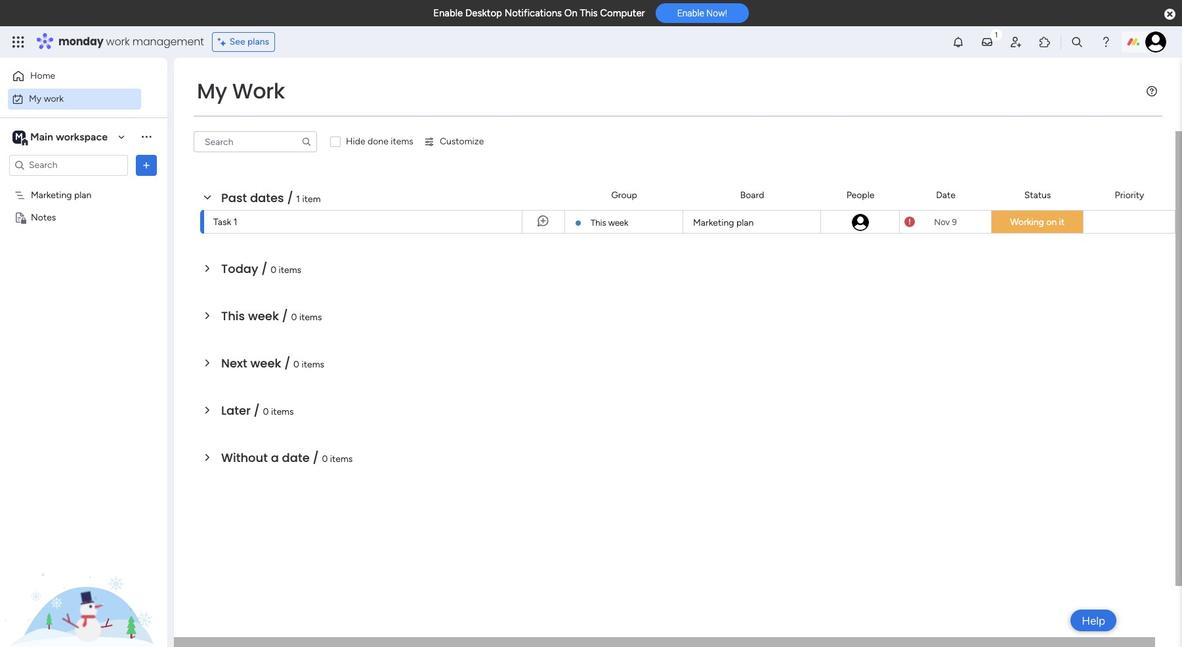 Task type: locate. For each thing, give the bounding box(es) containing it.
apps image
[[1039, 35, 1052, 49]]

list box containing marketing plan
[[0, 181, 167, 406]]

/
[[287, 190, 293, 206], [262, 261, 268, 277], [282, 308, 288, 324], [284, 355, 291, 372], [254, 403, 260, 419], [313, 450, 319, 466]]

m
[[15, 131, 23, 142]]

work right monday
[[106, 34, 130, 49]]

a
[[271, 450, 279, 466]]

now!
[[707, 8, 728, 19]]

dates
[[250, 190, 284, 206]]

week right next
[[251, 355, 281, 372]]

kendall parks image down people
[[851, 213, 871, 233]]

1
[[296, 194, 300, 205], [234, 217, 237, 228]]

help
[[1083, 614, 1106, 628]]

0 horizontal spatial plan
[[74, 189, 92, 201]]

main
[[30, 130, 53, 143]]

list box
[[0, 181, 167, 406]]

enable
[[434, 7, 463, 19], [678, 8, 705, 19]]

0 inside without a date / 0 items
[[322, 454, 328, 465]]

1 inside past dates / 1 item
[[296, 194, 300, 205]]

9
[[953, 217, 958, 227]]

1 vertical spatial this
[[591, 218, 607, 228]]

week for next week /
[[251, 355, 281, 372]]

enable inside enable now! button
[[678, 8, 705, 19]]

0 right today
[[271, 265, 277, 276]]

search image
[[301, 137, 312, 147]]

work inside button
[[44, 93, 64, 104]]

1 vertical spatial plan
[[737, 217, 754, 229]]

plan down search in workspace field
[[74, 189, 92, 201]]

1 vertical spatial marketing plan
[[694, 217, 754, 229]]

0 horizontal spatial 1
[[234, 217, 237, 228]]

1 horizontal spatial enable
[[678, 8, 705, 19]]

notes
[[31, 212, 56, 223]]

nov 9
[[935, 217, 958, 227]]

kendall parks image down dapulse close "image"
[[1146, 32, 1167, 53]]

main workspace
[[30, 130, 108, 143]]

option
[[0, 183, 167, 186]]

0 horizontal spatial marketing
[[31, 189, 72, 201]]

today
[[221, 261, 258, 277]]

see plans
[[230, 36, 269, 47]]

this week
[[591, 218, 629, 228]]

enable desktop notifications on this computer
[[434, 7, 645, 19]]

work
[[232, 76, 285, 106]]

items inside without a date / 0 items
[[330, 454, 353, 465]]

marketing
[[31, 189, 72, 201], [694, 217, 735, 229]]

week down today / 0 items
[[248, 308, 279, 324]]

1 vertical spatial marketing
[[694, 217, 735, 229]]

enable left desktop
[[434, 7, 463, 19]]

notifications image
[[952, 35, 966, 49]]

items up without a date / 0 items
[[271, 407, 294, 418]]

on
[[1047, 217, 1058, 228]]

items right date
[[330, 454, 353, 465]]

2 vertical spatial this
[[221, 308, 245, 324]]

invite members image
[[1010, 35, 1023, 49]]

0 right date
[[322, 454, 328, 465]]

1 vertical spatial kendall parks image
[[851, 213, 871, 233]]

1 horizontal spatial 1
[[296, 194, 300, 205]]

marketing plan up notes
[[31, 189, 92, 201]]

my left work
[[197, 76, 227, 106]]

private board image
[[14, 211, 26, 224]]

items up next week / 0 items
[[299, 312, 322, 323]]

0 vertical spatial marketing plan
[[31, 189, 92, 201]]

computer
[[601, 7, 645, 19]]

1 vertical spatial 1
[[234, 217, 237, 228]]

my work
[[197, 76, 285, 106]]

marketing plan inside marketing plan link
[[694, 217, 754, 229]]

my work button
[[8, 88, 141, 109]]

work down home
[[44, 93, 64, 104]]

help button
[[1071, 610, 1117, 632]]

Filter dashboard by text search field
[[194, 131, 317, 152]]

done
[[368, 136, 389, 147]]

my for my work
[[197, 76, 227, 106]]

plan
[[74, 189, 92, 201], [737, 217, 754, 229]]

enable left now!
[[678, 8, 705, 19]]

working
[[1011, 217, 1045, 228]]

my inside button
[[29, 93, 42, 104]]

enable for enable desktop notifications on this computer
[[434, 7, 463, 19]]

0
[[271, 265, 277, 276], [291, 312, 297, 323], [294, 359, 300, 370], [263, 407, 269, 418], [322, 454, 328, 465]]

0 horizontal spatial kendall parks image
[[851, 213, 871, 233]]

home
[[30, 70, 55, 81]]

items inside later / 0 items
[[271, 407, 294, 418]]

select product image
[[12, 35, 25, 49]]

week
[[609, 218, 629, 228], [248, 308, 279, 324], [251, 355, 281, 372]]

workspace options image
[[140, 130, 153, 143]]

items inside next week / 0 items
[[302, 359, 325, 370]]

my
[[197, 76, 227, 106], [29, 93, 42, 104]]

0 vertical spatial kendall parks image
[[1146, 32, 1167, 53]]

help image
[[1100, 35, 1113, 49]]

items
[[391, 136, 414, 147], [279, 265, 302, 276], [299, 312, 322, 323], [302, 359, 325, 370], [271, 407, 294, 418], [330, 454, 353, 465]]

monday
[[58, 34, 103, 49]]

task
[[213, 217, 231, 228]]

0 inside this week / 0 items
[[291, 312, 297, 323]]

0 horizontal spatial my
[[29, 93, 42, 104]]

lottie animation image
[[0, 515, 167, 648]]

it
[[1060, 217, 1065, 228]]

work for monday
[[106, 34, 130, 49]]

past
[[221, 190, 247, 206]]

marketing plan link
[[692, 211, 813, 234]]

None search field
[[194, 131, 317, 152]]

1 right task
[[234, 217, 237, 228]]

items down this week / 0 items
[[302, 359, 325, 370]]

0 horizontal spatial enable
[[434, 7, 463, 19]]

1 horizontal spatial plan
[[737, 217, 754, 229]]

1 image
[[991, 27, 1003, 42]]

items right done
[[391, 136, 414, 147]]

past dates / 1 item
[[221, 190, 321, 206]]

date
[[282, 450, 310, 466]]

marketing plan down board
[[694, 217, 754, 229]]

my down home
[[29, 93, 42, 104]]

1 horizontal spatial kendall parks image
[[1146, 32, 1167, 53]]

1 horizontal spatial marketing plan
[[694, 217, 754, 229]]

items up this week / 0 items
[[279, 265, 302, 276]]

plan down board
[[737, 217, 754, 229]]

group
[[612, 189, 638, 201]]

this
[[580, 7, 598, 19], [591, 218, 607, 228], [221, 308, 245, 324]]

work for my
[[44, 93, 64, 104]]

1 vertical spatial week
[[248, 308, 279, 324]]

1 left item
[[296, 194, 300, 205]]

desktop
[[466, 7, 502, 19]]

marketing plan
[[31, 189, 92, 201], [694, 217, 754, 229]]

this for this week / 0 items
[[221, 308, 245, 324]]

hide done items
[[346, 136, 414, 147]]

customize
[[440, 136, 484, 147]]

work
[[106, 34, 130, 49], [44, 93, 64, 104]]

2 vertical spatial week
[[251, 355, 281, 372]]

week down group at the top of the page
[[609, 218, 629, 228]]

0 right later
[[263, 407, 269, 418]]

item
[[303, 194, 321, 205]]

1 vertical spatial work
[[44, 93, 64, 104]]

0 vertical spatial marketing
[[31, 189, 72, 201]]

1 horizontal spatial work
[[106, 34, 130, 49]]

0 down this week / 0 items
[[294, 359, 300, 370]]

plans
[[248, 36, 269, 47]]

enable for enable now!
[[678, 8, 705, 19]]

0 horizontal spatial marketing plan
[[31, 189, 92, 201]]

search everything image
[[1071, 35, 1084, 49]]

next
[[221, 355, 247, 372]]

0 vertical spatial 1
[[296, 194, 300, 205]]

0 vertical spatial work
[[106, 34, 130, 49]]

0 up next week / 0 items
[[291, 312, 297, 323]]

1 horizontal spatial my
[[197, 76, 227, 106]]

see
[[230, 36, 245, 47]]

this for this week
[[591, 218, 607, 228]]

plan inside marketing plan link
[[737, 217, 754, 229]]

0 horizontal spatial work
[[44, 93, 64, 104]]

v2 overdue deadline image
[[905, 216, 916, 228]]

status
[[1025, 189, 1052, 201]]

kendall parks image
[[1146, 32, 1167, 53], [851, 213, 871, 233]]



Task type: vqa. For each thing, say whether or not it's contained in the screenshot.
Devdevils corresponding to Secret
no



Task type: describe. For each thing, give the bounding box(es) containing it.
week for this week /
[[248, 308, 279, 324]]

priority
[[1116, 189, 1145, 201]]

0 inside today / 0 items
[[271, 265, 277, 276]]

/ right date
[[313, 450, 319, 466]]

working on it
[[1011, 217, 1065, 228]]

options image
[[140, 159, 153, 172]]

/ right today
[[262, 261, 268, 277]]

lottie animation element
[[0, 515, 167, 648]]

inbox image
[[981, 35, 994, 49]]

people
[[847, 189, 875, 201]]

hide
[[346, 136, 366, 147]]

1 horizontal spatial marketing
[[694, 217, 735, 229]]

0 inside later / 0 items
[[263, 407, 269, 418]]

later / 0 items
[[221, 403, 294, 419]]

notifications
[[505, 7, 562, 19]]

items inside this week / 0 items
[[299, 312, 322, 323]]

enable now! button
[[656, 3, 749, 23]]

my for my work
[[29, 93, 42, 104]]

/ down this week / 0 items
[[284, 355, 291, 372]]

without a date / 0 items
[[221, 450, 353, 466]]

workspace image
[[12, 130, 26, 144]]

workspace selection element
[[12, 129, 110, 146]]

dapulse close image
[[1165, 8, 1176, 21]]

workspace
[[56, 130, 108, 143]]

on
[[565, 7, 578, 19]]

home button
[[8, 66, 141, 87]]

board
[[741, 189, 765, 201]]

monday work management
[[58, 34, 204, 49]]

my work
[[29, 93, 64, 104]]

date
[[937, 189, 956, 201]]

later
[[221, 403, 251, 419]]

items inside today / 0 items
[[279, 265, 302, 276]]

0 vertical spatial plan
[[74, 189, 92, 201]]

see plans button
[[212, 32, 275, 52]]

today / 0 items
[[221, 261, 302, 277]]

0 vertical spatial week
[[609, 218, 629, 228]]

next week / 0 items
[[221, 355, 325, 372]]

/ right later
[[254, 403, 260, 419]]

menu image
[[1147, 86, 1158, 97]]

/ left item
[[287, 190, 293, 206]]

task 1
[[213, 217, 237, 228]]

customize button
[[419, 131, 490, 152]]

enable now!
[[678, 8, 728, 19]]

0 inside next week / 0 items
[[294, 359, 300, 370]]

management
[[132, 34, 204, 49]]

/ up next week / 0 items
[[282, 308, 288, 324]]

Search in workspace field
[[28, 158, 110, 173]]

0 vertical spatial this
[[580, 7, 598, 19]]

this week / 0 items
[[221, 308, 322, 324]]

without
[[221, 450, 268, 466]]

nov
[[935, 217, 951, 227]]



